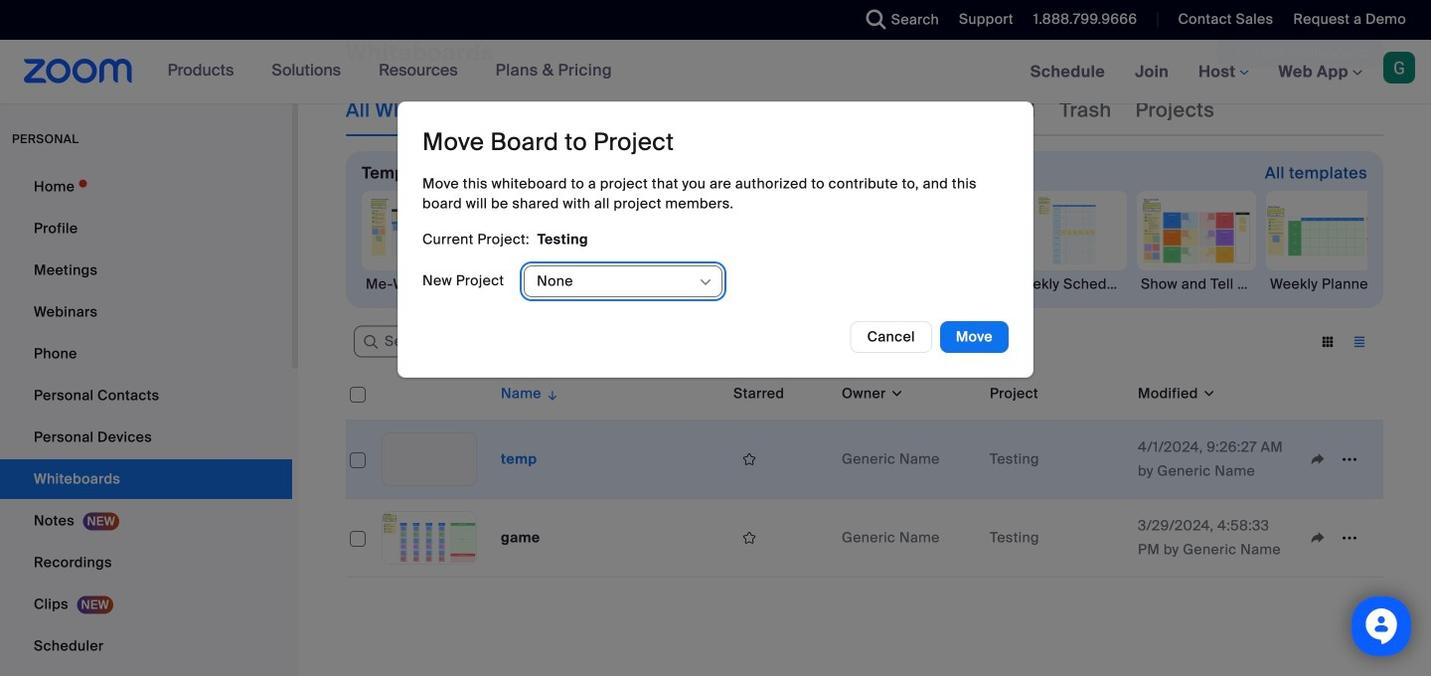 Task type: describe. For each thing, give the bounding box(es) containing it.
temp, modified at apr 01, 2024 by generic name, link image
[[382, 433, 477, 486]]

arrow down image
[[542, 382, 560, 406]]

temp element
[[501, 450, 537, 468]]

tabs of all whiteboard page tab list
[[346, 85, 1215, 136]]

grid mode, not selected image
[[1313, 333, 1344, 351]]

personal menu menu
[[0, 167, 292, 676]]

weekly planner element
[[1267, 274, 1386, 294]]

me-we-us retrospective element
[[362, 274, 481, 294]]



Task type: vqa. For each thing, say whether or not it's contained in the screenshot.
30 related to $1.5
no



Task type: locate. For each thing, give the bounding box(es) containing it.
learning experience canvas element
[[621, 274, 740, 294]]

heading
[[423, 127, 675, 158]]

thumbnail of game image
[[383, 512, 476, 564]]

list mode, selected image
[[1344, 333, 1376, 351]]

product information navigation
[[153, 40, 627, 103]]

meetings navigation
[[1016, 40, 1432, 105]]

fun fact element
[[491, 274, 611, 294]]

dialog
[[398, 101, 1034, 378]]

show options image
[[698, 274, 714, 290]]

application
[[1218, 37, 1384, 69], [346, 368, 1384, 578], [734, 445, 826, 474], [734, 523, 826, 553]]

game element
[[501, 529, 541, 547]]

banner
[[0, 40, 1432, 105]]

Search text field
[[354, 326, 523, 358]]

weekly schedule element
[[1008, 274, 1128, 294]]

show and tell with a twist element
[[1138, 274, 1257, 294]]

thumbnail of temp image
[[383, 434, 476, 485]]



